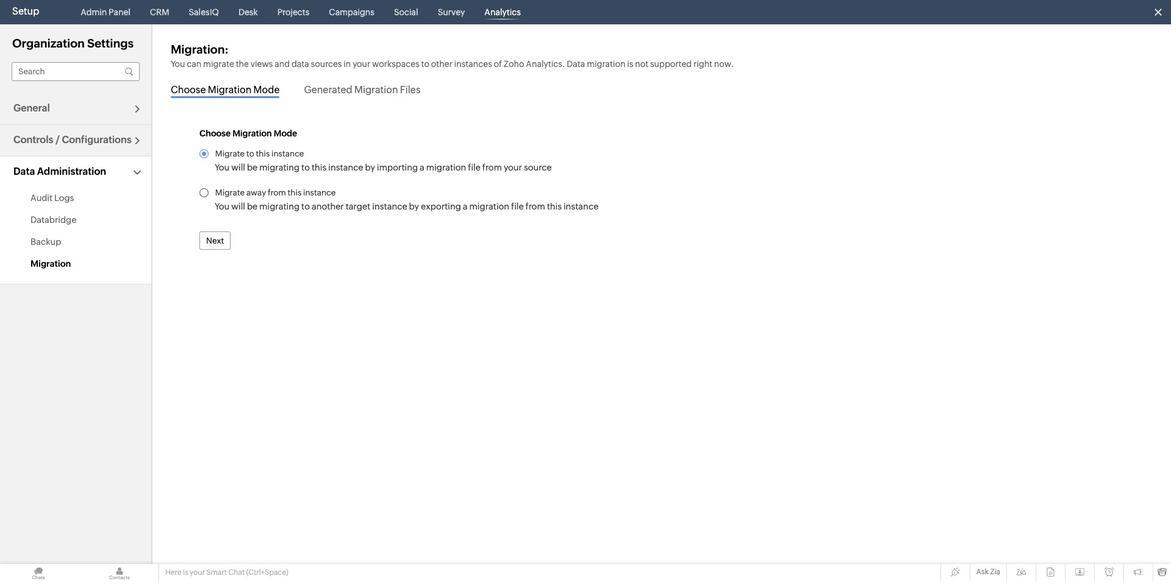 Task type: locate. For each thing, give the bounding box(es) containing it.
zia
[[990, 569, 1000, 577]]

salesiq link
[[184, 0, 224, 24]]

smart
[[206, 569, 227, 578]]

campaigns link
[[324, 0, 379, 24]]

here is your smart chat (ctrl+space)
[[165, 569, 288, 578]]

desk link
[[234, 0, 263, 24]]

is
[[183, 569, 188, 578]]

crm link
[[145, 0, 174, 24]]

analytics
[[485, 7, 521, 17]]

admin
[[81, 7, 107, 17]]

social link
[[389, 0, 423, 24]]

social
[[394, 7, 418, 17]]



Task type: describe. For each thing, give the bounding box(es) containing it.
survey
[[438, 7, 465, 17]]

campaigns
[[329, 7, 374, 17]]

ask zia
[[977, 569, 1000, 577]]

chat
[[228, 569, 245, 578]]

survey link
[[433, 0, 470, 24]]

salesiq
[[189, 7, 219, 17]]

analytics link
[[480, 0, 526, 24]]

desk
[[238, 7, 258, 17]]

your
[[190, 569, 205, 578]]

projects link
[[273, 0, 314, 24]]

crm
[[150, 7, 169, 17]]

panel
[[109, 7, 130, 17]]

projects
[[277, 7, 309, 17]]

ask
[[977, 569, 989, 577]]

setup
[[12, 5, 39, 17]]

admin panel link
[[76, 0, 135, 24]]

here
[[165, 569, 181, 578]]

chats image
[[0, 565, 77, 582]]

admin panel
[[81, 7, 130, 17]]

contacts image
[[81, 565, 158, 582]]

(ctrl+space)
[[246, 569, 288, 578]]



